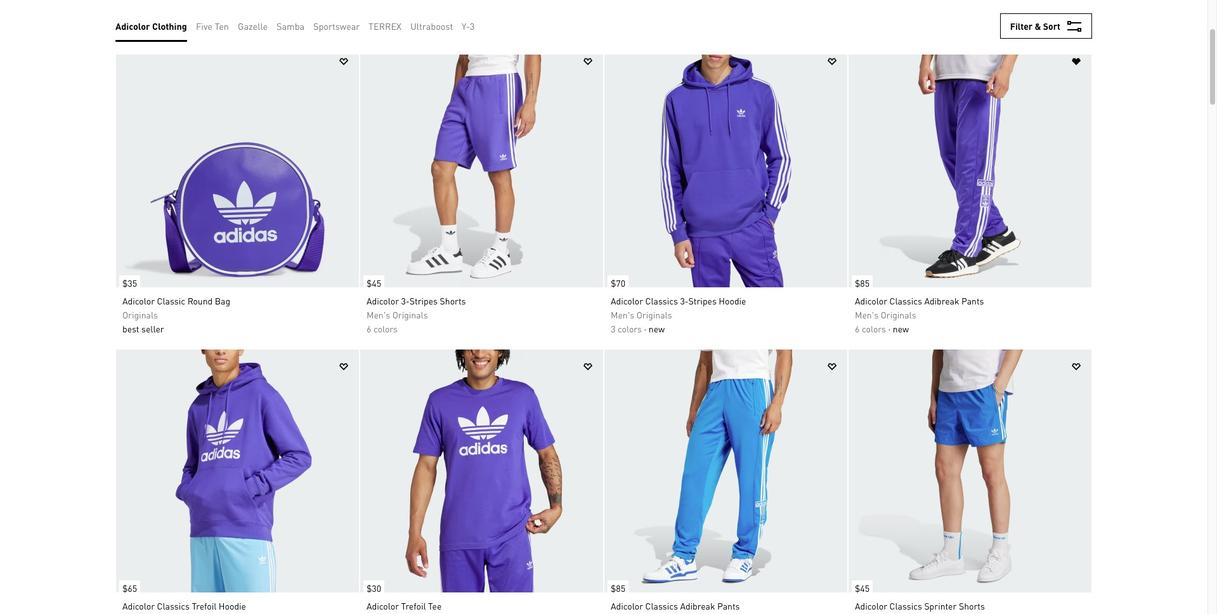 Task type: locate. For each thing, give the bounding box(es) containing it.
adicolor inside adicolor classics adibreak pants men's originals 6 colors · new
[[855, 295, 888, 306]]

men's originals blue adicolor classics adibreak pants image
[[605, 350, 848, 593]]

1 · from the left
[[644, 323, 647, 334]]

3 down the $70
[[611, 323, 616, 334]]

$65 link
[[116, 574, 140, 596]]

hoodie
[[719, 295, 746, 306], [219, 600, 246, 612]]

$85
[[855, 277, 870, 289], [611, 582, 626, 594]]

adicolor inside adicolor classic round bag originals best seller
[[122, 295, 155, 306]]

adicolor classics adibreak pants
[[611, 600, 740, 612]]

samba link
[[277, 19, 305, 33]]

6
[[367, 323, 371, 334], [855, 323, 860, 334]]

0 horizontal spatial 6
[[367, 323, 371, 334]]

shorts for adicolor classics sprinter shorts
[[959, 600, 985, 612]]

pants for adicolor classics adibreak pants
[[718, 600, 740, 612]]

0 horizontal spatial pants
[[718, 600, 740, 612]]

pants inside adicolor classics adibreak pants men's originals 6 colors · new
[[962, 295, 984, 306]]

$85 for men's originals purple adicolor classics adibreak pants image
[[855, 277, 870, 289]]

sort
[[1043, 20, 1061, 32]]

classics inside adicolor classics adibreak pants men's originals 6 colors · new
[[890, 295, 922, 306]]

0 horizontal spatial 3-
[[401, 295, 410, 306]]

1 horizontal spatial shorts
[[959, 600, 985, 612]]

filter
[[1010, 20, 1033, 32]]

adicolor clothing
[[115, 20, 187, 32]]

1 horizontal spatial new
[[893, 323, 909, 334]]

adibreak inside "link"
[[680, 600, 715, 612]]

1 stripes from the left
[[410, 295, 438, 306]]

originals purple adicolor classic round bag image
[[116, 44, 359, 287]]

0 horizontal spatial 3
[[470, 20, 475, 32]]

1 horizontal spatial 3-
[[680, 295, 689, 306]]

classic
[[157, 295, 185, 306]]

adicolor
[[122, 295, 155, 306], [367, 295, 399, 306], [611, 295, 643, 306], [855, 295, 888, 306], [122, 600, 155, 612], [367, 600, 399, 612], [611, 600, 643, 612], [855, 600, 888, 612]]

adicolor classics adibreak pants men's originals 6 colors · new
[[855, 295, 984, 334]]

3-
[[401, 295, 410, 306], [680, 295, 689, 306]]

0 horizontal spatial $45
[[367, 277, 381, 289]]

0 horizontal spatial men's
[[367, 309, 390, 320]]

0 vertical spatial $85
[[855, 277, 870, 289]]

1 vertical spatial shorts
[[959, 600, 985, 612]]

1 men's from the left
[[367, 309, 390, 320]]

1 3- from the left
[[401, 295, 410, 306]]

adicolor classics adibreak pants link
[[605, 593, 848, 614]]

1 horizontal spatial $85 link
[[849, 269, 873, 291]]

3 right ultraboost
[[470, 20, 475, 32]]

3 colors from the left
[[862, 323, 886, 334]]

adicolor classic round bag originals best seller
[[122, 295, 230, 334]]

men's inside adicolor classics adibreak pants men's originals 6 colors · new
[[855, 309, 879, 320]]

1 horizontal spatial 6
[[855, 323, 860, 334]]

adicolor for adicolor 3-stripes shorts men's originals 6 colors
[[367, 295, 399, 306]]

men's originals purple adicolor trefoil tee image
[[360, 350, 603, 593]]

1 vertical spatial $85
[[611, 582, 626, 594]]

&
[[1035, 20, 1041, 32]]

men's for adicolor 3-stripes shorts
[[367, 309, 390, 320]]

1 horizontal spatial adibreak
[[925, 295, 960, 306]]

0 vertical spatial 3
[[470, 20, 475, 32]]

colors for adicolor 3-stripes shorts men's originals 6 colors
[[374, 323, 398, 334]]

$45 up adicolor 3-stripes shorts men's originals 6 colors
[[367, 277, 381, 289]]

·
[[644, 323, 647, 334], [889, 323, 891, 334]]

adibreak for adicolor classics adibreak pants
[[680, 600, 715, 612]]

new
[[649, 323, 665, 334], [893, 323, 909, 334]]

adicolor for adicolor classics adibreak pants
[[611, 600, 643, 612]]

3 inside adicolor classics 3-stripes hoodie men's originals 3 colors · new
[[611, 323, 616, 334]]

1 horizontal spatial men's
[[611, 309, 635, 320]]

originals
[[122, 309, 158, 320], [393, 309, 428, 320], [637, 309, 672, 320], [881, 309, 917, 320]]

sportswear link
[[313, 19, 360, 33]]

0 horizontal spatial $45 link
[[360, 269, 385, 291]]

adibreak
[[925, 295, 960, 306], [680, 600, 715, 612]]

classics
[[646, 295, 678, 306], [890, 295, 922, 306], [157, 600, 190, 612], [646, 600, 678, 612], [890, 600, 922, 612]]

adicolor for adicolor classic round bag originals best seller
[[122, 295, 155, 306]]

men's originals purple adicolor 3-stripes shorts image
[[360, 44, 603, 287]]

ultraboost link
[[410, 19, 453, 33]]

1 horizontal spatial $85
[[855, 277, 870, 289]]

classics inside adicolor classics 3-stripes hoodie men's originals 3 colors · new
[[646, 295, 678, 306]]

1 originals from the left
[[122, 309, 158, 320]]

stripes
[[410, 295, 438, 306], [689, 295, 717, 306]]

2 trefoil from the left
[[401, 600, 426, 612]]

6 for adicolor 3-stripes shorts men's originals 6 colors
[[367, 323, 371, 334]]

$45 link
[[360, 269, 385, 291], [849, 574, 873, 596]]

adicolor classics 3-stripes hoodie men's originals 3 colors · new
[[611, 295, 746, 334]]

$45 up adicolor classics sprinter shorts
[[855, 582, 870, 594]]

ten
[[215, 20, 229, 32]]

0 horizontal spatial new
[[649, 323, 665, 334]]

2 new from the left
[[893, 323, 909, 334]]

best
[[122, 323, 139, 334]]

1 horizontal spatial 3
[[611, 323, 616, 334]]

1 horizontal spatial $45
[[855, 582, 870, 594]]

adibreak inside adicolor classics adibreak pants men's originals 6 colors · new
[[925, 295, 960, 306]]

1 vertical spatial pants
[[718, 600, 740, 612]]

2 · from the left
[[889, 323, 891, 334]]

0 horizontal spatial shorts
[[440, 295, 466, 306]]

0 vertical spatial shorts
[[440, 295, 466, 306]]

colors inside adicolor classics adibreak pants men's originals 6 colors · new
[[862, 323, 886, 334]]

4 originals from the left
[[881, 309, 917, 320]]

originals inside adicolor classics adibreak pants men's originals 6 colors · new
[[881, 309, 917, 320]]

1 horizontal spatial hoodie
[[719, 295, 746, 306]]

2 men's from the left
[[611, 309, 635, 320]]

adicolor for adicolor classics adibreak pants men's originals 6 colors · new
[[855, 295, 888, 306]]

adicolor for adicolor classics trefoil hoodie
[[122, 600, 155, 612]]

3
[[470, 20, 475, 32], [611, 323, 616, 334]]

ultraboost
[[410, 20, 453, 32]]

1 vertical spatial $45
[[855, 582, 870, 594]]

3 originals from the left
[[637, 309, 672, 320]]

1 horizontal spatial trefoil
[[401, 600, 426, 612]]

$35
[[122, 277, 137, 289]]

1 horizontal spatial colors
[[618, 323, 642, 334]]

2 horizontal spatial colors
[[862, 323, 886, 334]]

adicolor inside adicolor 3-stripes shorts men's originals 6 colors
[[367, 295, 399, 306]]

3- inside adicolor 3-stripes shorts men's originals 6 colors
[[401, 295, 410, 306]]

colors inside adicolor 3-stripes shorts men's originals 6 colors
[[374, 323, 398, 334]]

colors
[[374, 323, 398, 334], [618, 323, 642, 334], [862, 323, 886, 334]]

0 horizontal spatial ·
[[644, 323, 647, 334]]

$45 for adicolor classics sprinter shorts
[[855, 582, 870, 594]]

$30
[[367, 582, 381, 594]]

gazelle
[[238, 20, 268, 32]]

0 horizontal spatial $85 link
[[605, 574, 629, 596]]

1 6 from the left
[[367, 323, 371, 334]]

1 vertical spatial $85 link
[[605, 574, 629, 596]]

trefoil
[[192, 600, 217, 612], [401, 600, 426, 612]]

$45 for adicolor 3-stripes shorts
[[367, 277, 381, 289]]

1 trefoil from the left
[[192, 600, 217, 612]]

0 horizontal spatial stripes
[[410, 295, 438, 306]]

1 horizontal spatial $45 link
[[849, 574, 873, 596]]

$45 link for adicolor 3-stripes shorts
[[360, 269, 385, 291]]

0 horizontal spatial trefoil
[[192, 600, 217, 612]]

$85 link
[[849, 269, 873, 291], [605, 574, 629, 596]]

adicolor classics sprinter shorts
[[855, 600, 985, 612]]

men's
[[367, 309, 390, 320], [611, 309, 635, 320], [855, 309, 879, 320]]

adicolor inside adicolor classics 3-stripes hoodie men's originals 3 colors · new
[[611, 295, 643, 306]]

3 men's from the left
[[855, 309, 879, 320]]

2 stripes from the left
[[689, 295, 717, 306]]

2 colors from the left
[[618, 323, 642, 334]]

1 vertical spatial $45 link
[[849, 574, 873, 596]]

hoodie inside adicolor classics 3-stripes hoodie men's originals 3 colors · new
[[719, 295, 746, 306]]

$45 link up adicolor 3-stripes shorts men's originals 6 colors
[[360, 269, 385, 291]]

1 vertical spatial adibreak
[[680, 600, 715, 612]]

men's inside adicolor 3-stripes shorts men's originals 6 colors
[[367, 309, 390, 320]]

1 horizontal spatial ·
[[889, 323, 891, 334]]

classics for adicolor classics adibreak pants men's originals 6 colors · new
[[890, 295, 922, 306]]

adicolor classics trefoil hoodie
[[122, 600, 246, 612]]

y-
[[462, 20, 470, 32]]

originals inside adicolor classics 3-stripes hoodie men's originals 3 colors · new
[[637, 309, 672, 320]]

shorts inside adicolor 3-stripes shorts men's originals 6 colors
[[440, 295, 466, 306]]

2 3- from the left
[[680, 295, 689, 306]]

five
[[196, 20, 212, 32]]

classics for adicolor classics adibreak pants
[[646, 600, 678, 612]]

0 vertical spatial hoodie
[[719, 295, 746, 306]]

0 vertical spatial $85 link
[[849, 269, 873, 291]]

$45
[[367, 277, 381, 289], [855, 582, 870, 594]]

1 colors from the left
[[374, 323, 398, 334]]

originals inside adicolor 3-stripes shorts men's originals 6 colors
[[393, 309, 428, 320]]

0 horizontal spatial adibreak
[[680, 600, 715, 612]]

2 horizontal spatial men's
[[855, 309, 879, 320]]

0 horizontal spatial $85
[[611, 582, 626, 594]]

1 vertical spatial 3
[[611, 323, 616, 334]]

6 inside adicolor classics adibreak pants men's originals 6 colors · new
[[855, 323, 860, 334]]

0 horizontal spatial hoodie
[[219, 600, 246, 612]]

1 horizontal spatial pants
[[962, 295, 984, 306]]

$45 link up adicolor classics sprinter shorts
[[849, 574, 873, 596]]

0 vertical spatial $45 link
[[360, 269, 385, 291]]

list
[[115, 10, 483, 42]]

pants inside adicolor classics adibreak pants "link"
[[718, 600, 740, 612]]

2 originals from the left
[[393, 309, 428, 320]]

2 6 from the left
[[855, 323, 860, 334]]

0 vertical spatial pants
[[962, 295, 984, 306]]

1 vertical spatial hoodie
[[219, 600, 246, 612]]

0 vertical spatial $45
[[367, 277, 381, 289]]

0 horizontal spatial colors
[[374, 323, 398, 334]]

stripes inside adicolor classics 3-stripes hoodie men's originals 3 colors · new
[[689, 295, 717, 306]]

1 new from the left
[[649, 323, 665, 334]]

filter & sort button
[[1000, 13, 1092, 39]]

shorts
[[440, 295, 466, 306], [959, 600, 985, 612]]

0 vertical spatial adibreak
[[925, 295, 960, 306]]

adicolor for adicolor classics 3-stripes hoodie men's originals 3 colors · new
[[611, 295, 643, 306]]

pants
[[962, 295, 984, 306], [718, 600, 740, 612]]

6 inside adicolor 3-stripes shorts men's originals 6 colors
[[367, 323, 371, 334]]

1 horizontal spatial stripes
[[689, 295, 717, 306]]

men's originals purple adicolor classics adibreak pants image
[[849, 44, 1092, 287]]



Task type: describe. For each thing, give the bounding box(es) containing it.
adicolor trefoil tee
[[367, 600, 442, 612]]

classics for adicolor classics 3-stripes hoodie men's originals 3 colors · new
[[646, 295, 678, 306]]

terrex link
[[369, 19, 402, 33]]

$70
[[611, 277, 626, 289]]

classics for adicolor classics sprinter shorts
[[890, 600, 922, 612]]

men's inside adicolor classics 3-stripes hoodie men's originals 3 colors · new
[[611, 309, 635, 320]]

adibreak for adicolor classics adibreak pants men's originals 6 colors · new
[[925, 295, 960, 306]]

adicolor trefoil tee link
[[360, 593, 603, 614]]

colors for adicolor classics adibreak pants men's originals 6 colors · new
[[862, 323, 886, 334]]

new inside adicolor classics 3-stripes hoodie men's originals 3 colors · new
[[649, 323, 665, 334]]

new inside adicolor classics adibreak pants men's originals 6 colors · new
[[893, 323, 909, 334]]

five ten link
[[196, 19, 229, 33]]

adicolor for adicolor trefoil tee
[[367, 600, 399, 612]]

sprinter
[[925, 600, 957, 612]]

gazelle link
[[238, 19, 268, 33]]

bag
[[215, 295, 230, 306]]

3 inside 'link'
[[470, 20, 475, 32]]

· inside adicolor classics 3-stripes hoodie men's originals 3 colors · new
[[644, 323, 647, 334]]

men's originals purple adicolor classics 3-stripes hoodie image
[[605, 44, 848, 287]]

6 for adicolor classics adibreak pants men's originals 6 colors · new
[[855, 323, 860, 334]]

round
[[188, 295, 213, 306]]

y-3 link
[[462, 19, 475, 33]]

$45 link for adicolor classics sprinter shorts
[[849, 574, 873, 596]]

men's originals blue adicolor classics sprinter shorts image
[[849, 350, 1092, 593]]

adicolor 3-stripes shorts men's originals 6 colors
[[367, 295, 466, 334]]

$85 link for men's originals blue adicolor classics adibreak pants image
[[605, 574, 629, 596]]

$70 link
[[605, 269, 629, 291]]

adicolor
[[115, 20, 150, 32]]

seller
[[141, 323, 164, 334]]

tee
[[428, 600, 442, 612]]

originals inside adicolor classic round bag originals best seller
[[122, 309, 158, 320]]

terrex
[[369, 20, 402, 32]]

colors inside adicolor classics 3-stripes hoodie men's originals 3 colors · new
[[618, 323, 642, 334]]

pants for adicolor classics adibreak pants men's originals 6 colors · new
[[962, 295, 984, 306]]

hoodie inside "adicolor classics trefoil hoodie" "link"
[[219, 600, 246, 612]]

men's for adicolor classics adibreak pants
[[855, 309, 879, 320]]

$30 link
[[360, 574, 385, 596]]

adicolor classics trefoil hoodie link
[[116, 593, 359, 614]]

adicolor clothing link
[[115, 19, 187, 33]]

$85 for men's originals blue adicolor classics adibreak pants image
[[611, 582, 626, 594]]

list containing adicolor clothing
[[115, 10, 483, 42]]

stripes inside adicolor 3-stripes shorts men's originals 6 colors
[[410, 295, 438, 306]]

clothing
[[152, 20, 187, 32]]

samba
[[277, 20, 305, 32]]

adicolor classics sprinter shorts link
[[849, 593, 1092, 614]]

five ten
[[196, 20, 229, 32]]

$35 link
[[116, 269, 140, 291]]

sportswear
[[313, 20, 360, 32]]

$65
[[122, 582, 137, 594]]

$85 link for men's originals purple adicolor classics adibreak pants image
[[849, 269, 873, 291]]

filter & sort
[[1010, 20, 1061, 32]]

men's originals purple adicolor classics trefoil hoodie image
[[116, 350, 359, 593]]

classics for adicolor classics trefoil hoodie
[[157, 600, 190, 612]]

· inside adicolor classics adibreak pants men's originals 6 colors · new
[[889, 323, 891, 334]]

adicolor for adicolor classics sprinter shorts
[[855, 600, 888, 612]]

trefoil inside "link"
[[192, 600, 217, 612]]

3- inside adicolor classics 3-stripes hoodie men's originals 3 colors · new
[[680, 295, 689, 306]]

shorts for adicolor 3-stripes shorts men's originals 6 colors
[[440, 295, 466, 306]]

y-3
[[462, 20, 475, 32]]



Task type: vqa. For each thing, say whether or not it's contained in the screenshot.
rightmost Trefoil
yes



